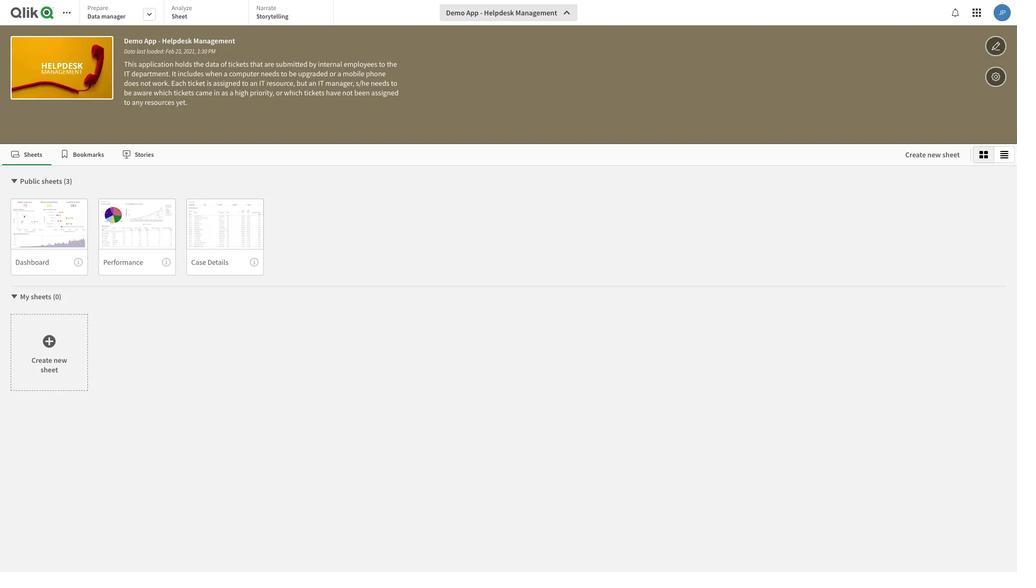 Task type: describe. For each thing, give the bounding box(es) containing it.
0 horizontal spatial needs
[[261, 69, 279, 78]]

work.
[[152, 78, 170, 88]]

1 the from the left
[[194, 59, 204, 69]]

sheets for my sheets
[[31, 292, 51, 301]]

grid view image
[[980, 150, 988, 159]]

demo app - helpdesk management data last loaded: feb 23, 2021, 1:30 pm this application holds the data of tickets that are submitted by internal employees to the it department. it includes when a computer needs to be upgraded or a mobile phone does not work. each ticket is assigned to an it resource, but an it manager, s/he needs to be aware which tickets came in as a high priority, or which tickets have not been assigned to any resources yet.
[[124, 36, 400, 107]]

any
[[132, 97, 143, 107]]

data inside prepare data manager
[[87, 12, 100, 20]]

(0)
[[53, 292, 61, 301]]

case details menu item
[[187, 249, 264, 276]]

0 horizontal spatial sheet
[[41, 365, 58, 374]]

is
[[207, 78, 212, 88]]

in
[[214, 88, 220, 97]]

tooltip for performance
[[162, 258, 171, 267]]

internal
[[318, 59, 342, 69]]

0 horizontal spatial create new sheet
[[31, 355, 67, 374]]

james peterson image
[[994, 4, 1011, 21]]

1 horizontal spatial not
[[342, 88, 353, 97]]

0 horizontal spatial tickets
[[174, 88, 194, 97]]

performance sheet is selected. press the spacebar or enter key to open performance sheet. use the right and left arrow keys to navigate. element
[[99, 199, 176, 276]]

case details
[[191, 257, 229, 267]]

to right employees on the left top of page
[[379, 59, 385, 69]]

stories
[[135, 150, 154, 158]]

performance
[[103, 257, 143, 267]]

analyze
[[172, 4, 192, 12]]

app for demo app - helpdesk management
[[466, 8, 479, 17]]

dashboard
[[15, 257, 49, 267]]

to left any
[[124, 97, 130, 107]]

dashboard sheet is selected. press the spacebar or enter key to open dashboard sheet. use the right and left arrow keys to navigate. element
[[11, 199, 88, 276]]

sheets
[[24, 150, 42, 158]]

create new sheet button
[[897, 146, 969, 163]]

tooltip for dashboard
[[74, 258, 83, 267]]

bookmarks
[[73, 150, 104, 158]]

of
[[221, 59, 227, 69]]

priority,
[[250, 88, 275, 97]]

includes
[[178, 69, 204, 78]]

that
[[250, 59, 263, 69]]

1 an from the left
[[250, 78, 258, 88]]

collapse image for public
[[10, 177, 19, 185]]

demo for demo app - helpdesk management
[[446, 8, 465, 17]]

by
[[309, 59, 317, 69]]

details
[[208, 257, 229, 267]]

toolbar containing demo app - helpdesk management
[[0, 0, 1017, 144]]

came
[[196, 88, 213, 97]]

loaded:
[[147, 48, 165, 55]]

create inside create new sheet
[[31, 355, 52, 365]]

dashboard menu item
[[11, 249, 88, 276]]

0 horizontal spatial be
[[124, 88, 132, 97]]

0 horizontal spatial assigned
[[213, 78, 241, 88]]

to right phone
[[391, 78, 397, 88]]

application containing demo app - helpdesk management
[[0, 0, 1017, 572]]

resource,
[[267, 78, 295, 88]]

are
[[264, 59, 274, 69]]

1 horizontal spatial needs
[[371, 78, 390, 88]]

holds
[[175, 59, 192, 69]]

new inside button
[[928, 150, 941, 159]]

public sheets (3)
[[20, 176, 72, 186]]

0 horizontal spatial new
[[54, 355, 67, 365]]

aware
[[133, 88, 152, 97]]

prepare data manager
[[87, 4, 126, 20]]

2 which from the left
[[284, 88, 303, 97]]

public
[[20, 176, 40, 186]]

create new sheet inside button
[[906, 150, 960, 159]]

2 horizontal spatial it
[[318, 78, 324, 88]]

performance menu item
[[99, 249, 176, 276]]

does
[[124, 78, 139, 88]]

sheets for public sheets
[[42, 176, 62, 186]]

prepare
[[87, 4, 108, 12]]

- for demo app - helpdesk management data last loaded: feb 23, 2021, 1:30 pm this application holds the data of tickets that are submitted by internal employees to the it department. it includes when a computer needs to be upgraded or a mobile phone does not work. each ticket is assigned to an it resource, but an it manager, s/he needs to be aware which tickets came in as a high priority, or which tickets have not been assigned to any resources yet.
[[158, 36, 161, 46]]

1 horizontal spatial assigned
[[371, 88, 399, 97]]

1:30
[[197, 48, 207, 55]]

management for demo app - helpdesk management
[[516, 8, 557, 17]]



Task type: locate. For each thing, give the bounding box(es) containing it.
a right as
[[230, 88, 233, 97]]

0 horizontal spatial create
[[31, 355, 52, 365]]

0 vertical spatial -
[[480, 8, 483, 17]]

1 vertical spatial create new sheet
[[31, 355, 67, 374]]

2 an from the left
[[309, 78, 317, 88]]

a right when
[[224, 69, 228, 78]]

1 horizontal spatial new
[[928, 150, 941, 159]]

group
[[973, 146, 1015, 163]]

stories button
[[113, 144, 163, 165]]

be left any
[[124, 88, 132, 97]]

2021,
[[184, 48, 196, 55]]

each
[[171, 78, 186, 88]]

case details sheet is selected. press the spacebar or enter key to open case details sheet. use the right and left arrow keys to navigate. element
[[187, 199, 264, 276]]

which down upgraded
[[284, 88, 303, 97]]

1 horizontal spatial data
[[124, 48, 136, 55]]

0 horizontal spatial a
[[224, 69, 228, 78]]

0 horizontal spatial demo
[[124, 36, 143, 46]]

which right aware
[[154, 88, 172, 97]]

0 vertical spatial helpdesk
[[484, 8, 514, 17]]

data down prepare
[[87, 12, 100, 20]]

demo app - helpdesk management button
[[440, 4, 577, 21]]

not
[[140, 78, 151, 88], [342, 88, 353, 97]]

data
[[205, 59, 219, 69]]

not right does on the left of page
[[140, 78, 151, 88]]

helpdesk for demo app - helpdesk management data last loaded: feb 23, 2021, 1:30 pm this application holds the data of tickets that are submitted by internal employees to the it department. it includes when a computer needs to be upgraded or a mobile phone does not work. each ticket is assigned to an it resource, but an it manager, s/he needs to be aware which tickets came in as a high priority, or which tickets have not been assigned to any resources yet.
[[162, 36, 192, 46]]

tooltip inside case details menu item
[[250, 258, 259, 267]]

have
[[326, 88, 341, 97]]

collapse image left my
[[10, 292, 19, 301]]

0 horizontal spatial app
[[144, 36, 157, 46]]

yet.
[[176, 97, 187, 107]]

it
[[172, 69, 176, 78]]

1 vertical spatial collapse image
[[10, 292, 19, 301]]

tickets down upgraded
[[304, 88, 325, 97]]

management inside button
[[516, 8, 557, 17]]

1 horizontal spatial tooltip
[[162, 258, 171, 267]]

1 vertical spatial sheets
[[31, 292, 51, 301]]

bookmarks button
[[51, 144, 113, 165]]

been
[[354, 88, 370, 97]]

collapse image left public
[[10, 177, 19, 185]]

computer
[[229, 69, 259, 78]]

needs up priority,
[[261, 69, 279, 78]]

0 vertical spatial or
[[330, 69, 336, 78]]

1 vertical spatial new
[[54, 355, 67, 365]]

0 vertical spatial demo
[[446, 8, 465, 17]]

demo inside button
[[446, 8, 465, 17]]

or up have on the top of page
[[330, 69, 336, 78]]

0 vertical spatial be
[[289, 69, 297, 78]]

be
[[289, 69, 297, 78], [124, 88, 132, 97]]

- for demo app - helpdesk management
[[480, 8, 483, 17]]

1 vertical spatial management
[[193, 36, 235, 46]]

create
[[906, 150, 926, 159], [31, 355, 52, 365]]

a
[[224, 69, 228, 78], [338, 69, 341, 78], [230, 88, 233, 97]]

0 horizontal spatial tooltip
[[74, 258, 83, 267]]

1 vertical spatial be
[[124, 88, 132, 97]]

needs
[[261, 69, 279, 78], [371, 78, 390, 88]]

to right are
[[281, 69, 287, 78]]

s/he
[[356, 78, 369, 88]]

last
[[137, 48, 145, 55]]

needs right s/he
[[371, 78, 390, 88]]

or
[[330, 69, 336, 78], [276, 88, 283, 97]]

upgraded
[[298, 69, 328, 78]]

an right high at the top left
[[250, 78, 258, 88]]

tickets right of
[[228, 59, 249, 69]]

app for demo app - helpdesk management data last loaded: feb 23, 2021, 1:30 pm this application holds the data of tickets that are submitted by internal employees to the it department. it includes when a computer needs to be upgraded or a mobile phone does not work. each ticket is assigned to an it resource, but an it manager, s/he needs to be aware which tickets came in as a high priority, or which tickets have not been assigned to any resources yet.
[[144, 36, 157, 46]]

an right the but
[[309, 78, 317, 88]]

the right phone
[[387, 59, 397, 69]]

0 horizontal spatial or
[[276, 88, 283, 97]]

2 horizontal spatial a
[[338, 69, 341, 78]]

2 horizontal spatial tooltip
[[250, 258, 259, 267]]

the
[[194, 59, 204, 69], [387, 59, 397, 69]]

1 horizontal spatial an
[[309, 78, 317, 88]]

1 horizontal spatial be
[[289, 69, 297, 78]]

0 horizontal spatial which
[[154, 88, 172, 97]]

new
[[928, 150, 941, 159], [54, 355, 67, 365]]

1 horizontal spatial helpdesk
[[484, 8, 514, 17]]

tickets left came
[[174, 88, 194, 97]]

0 vertical spatial app
[[466, 8, 479, 17]]

employees
[[344, 59, 377, 69]]

1 vertical spatial or
[[276, 88, 283, 97]]

0 vertical spatial data
[[87, 12, 100, 20]]

an
[[250, 78, 258, 88], [309, 78, 317, 88]]

helpdesk
[[484, 8, 514, 17], [162, 36, 192, 46]]

assigned down phone
[[371, 88, 399, 97]]

1 horizontal spatial demo
[[446, 8, 465, 17]]

tooltip inside "performance" menu item
[[162, 258, 171, 267]]

sheets button
[[2, 144, 51, 165]]

narrate
[[256, 4, 276, 12]]

1 horizontal spatial tickets
[[228, 59, 249, 69]]

(3)
[[64, 176, 72, 186]]

it
[[124, 69, 130, 78], [259, 78, 265, 88], [318, 78, 324, 88]]

management
[[516, 8, 557, 17], [193, 36, 235, 46]]

1 tooltip from the left
[[74, 258, 83, 267]]

tab list containing prepare
[[79, 0, 338, 26]]

3 tooltip from the left
[[250, 258, 259, 267]]

app options image
[[991, 70, 1001, 83]]

0 horizontal spatial -
[[158, 36, 161, 46]]

manager,
[[325, 78, 355, 88]]

23,
[[175, 48, 182, 55]]

1 vertical spatial sheet
[[41, 365, 58, 374]]

edit image
[[991, 40, 1001, 52]]

sheets left the (0)
[[31, 292, 51, 301]]

1 horizontal spatial management
[[516, 8, 557, 17]]

high
[[235, 88, 249, 97]]

to left priority,
[[242, 78, 248, 88]]

toolbar
[[0, 0, 1017, 144]]

1 which from the left
[[154, 88, 172, 97]]

not right have on the top of page
[[342, 88, 353, 97]]

1 horizontal spatial sheet
[[943, 150, 960, 159]]

sheets
[[42, 176, 62, 186], [31, 292, 51, 301]]

helpdesk for demo app - helpdesk management
[[484, 8, 514, 17]]

when
[[205, 69, 222, 78]]

0 horizontal spatial helpdesk
[[162, 36, 192, 46]]

to
[[379, 59, 385, 69], [281, 69, 287, 78], [242, 78, 248, 88], [391, 78, 397, 88], [124, 97, 130, 107]]

1 vertical spatial helpdesk
[[162, 36, 192, 46]]

0 vertical spatial tab list
[[79, 0, 338, 26]]

1 horizontal spatial -
[[480, 8, 483, 17]]

manager
[[101, 12, 126, 20]]

tab list containing sheets
[[2, 144, 895, 165]]

2 horizontal spatial tickets
[[304, 88, 325, 97]]

tickets
[[228, 59, 249, 69], [174, 88, 194, 97], [304, 88, 325, 97]]

tooltip right details
[[250, 258, 259, 267]]

1 horizontal spatial or
[[330, 69, 336, 78]]

it left department.
[[124, 69, 130, 78]]

1 vertical spatial demo
[[124, 36, 143, 46]]

0 horizontal spatial an
[[250, 78, 258, 88]]

tooltip left performance
[[74, 258, 83, 267]]

tooltip inside dashboard menu item
[[74, 258, 83, 267]]

mobile
[[343, 69, 365, 78]]

sheet
[[172, 12, 187, 20]]

data inside demo app - helpdesk management data last loaded: feb 23, 2021, 1:30 pm this application holds the data of tickets that are submitted by internal employees to the it department. it includes when a computer needs to be upgraded or a mobile phone does not work. each ticket is assigned to an it resource, but an it manager, s/he needs to be aware which tickets came in as a high priority, or which tickets have not been assigned to any resources yet.
[[124, 48, 136, 55]]

or right priority,
[[276, 88, 283, 97]]

list view image
[[1000, 150, 1009, 159]]

0 vertical spatial collapse image
[[10, 177, 19, 185]]

application
[[0, 0, 1017, 572]]

department.
[[131, 69, 170, 78]]

0 horizontal spatial management
[[193, 36, 235, 46]]

2 tooltip from the left
[[162, 258, 171, 267]]

0 horizontal spatial the
[[194, 59, 204, 69]]

app
[[466, 8, 479, 17], [144, 36, 157, 46]]

a left mobile
[[338, 69, 341, 78]]

app inside demo app - helpdesk management button
[[466, 8, 479, 17]]

it left resource,
[[259, 78, 265, 88]]

1 horizontal spatial which
[[284, 88, 303, 97]]

1 vertical spatial -
[[158, 36, 161, 46]]

data left last
[[124, 48, 136, 55]]

0 vertical spatial new
[[928, 150, 941, 159]]

but
[[297, 78, 307, 88]]

0 vertical spatial create
[[906, 150, 926, 159]]

1 horizontal spatial the
[[387, 59, 397, 69]]

case
[[191, 257, 206, 267]]

tooltip
[[74, 258, 83, 267], [162, 258, 171, 267], [250, 258, 259, 267]]

my
[[20, 292, 29, 301]]

-
[[480, 8, 483, 17], [158, 36, 161, 46]]

application
[[138, 59, 173, 69]]

0 horizontal spatial it
[[124, 69, 130, 78]]

sheet inside button
[[943, 150, 960, 159]]

my sheets (0)
[[20, 292, 61, 301]]

ticket
[[188, 78, 205, 88]]

pm
[[208, 48, 216, 55]]

0 horizontal spatial data
[[87, 12, 100, 20]]

assigned
[[213, 78, 241, 88], [371, 88, 399, 97]]

1 horizontal spatial it
[[259, 78, 265, 88]]

1 collapse image from the top
[[10, 177, 19, 185]]

phone
[[366, 69, 386, 78]]

1 vertical spatial data
[[124, 48, 136, 55]]

demo inside demo app - helpdesk management data last loaded: feb 23, 2021, 1:30 pm this application holds the data of tickets that are submitted by internal employees to the it department. it includes when a computer needs to be upgraded or a mobile phone does not work. each ticket is assigned to an it resource, but an it manager, s/he needs to be aware which tickets came in as a high priority, or which tickets have not been assigned to any resources yet.
[[124, 36, 143, 46]]

- inside demo app - helpdesk management data last loaded: feb 23, 2021, 1:30 pm this application holds the data of tickets that are submitted by internal employees to the it department. it includes when a computer needs to be upgraded or a mobile phone does not work. each ticket is assigned to an it resource, but an it manager, s/he needs to be aware which tickets came in as a high priority, or which tickets have not been assigned to any resources yet.
[[158, 36, 161, 46]]

0 vertical spatial create new sheet
[[906, 150, 960, 159]]

submitted
[[276, 59, 308, 69]]

1 horizontal spatial a
[[230, 88, 233, 97]]

0 horizontal spatial not
[[140, 78, 151, 88]]

assigned right is
[[213, 78, 241, 88]]

narrate storytelling
[[256, 4, 288, 20]]

management for demo app - helpdesk management data last loaded: feb 23, 2021, 1:30 pm this application holds the data of tickets that are submitted by internal employees to the it department. it includes when a computer needs to be upgraded or a mobile phone does not work. each ticket is assigned to an it resource, but an it manager, s/he needs to be aware which tickets came in as a high priority, or which tickets have not been assigned to any resources yet.
[[193, 36, 235, 46]]

1 vertical spatial app
[[144, 36, 157, 46]]

resources
[[145, 97, 175, 107]]

the down the 1:30
[[194, 59, 204, 69]]

1 horizontal spatial create new sheet
[[906, 150, 960, 159]]

create inside button
[[906, 150, 926, 159]]

helpdesk inside demo app - helpdesk management data last loaded: feb 23, 2021, 1:30 pm this application holds the data of tickets that are submitted by internal employees to the it department. it includes when a computer needs to be upgraded or a mobile phone does not work. each ticket is assigned to an it resource, but an it manager, s/he needs to be aware which tickets came in as a high priority, or which tickets have not been assigned to any resources yet.
[[162, 36, 192, 46]]

this
[[124, 59, 137, 69]]

management inside demo app - helpdesk management data last loaded: feb 23, 2021, 1:30 pm this application holds the data of tickets that are submitted by internal employees to the it department. it includes when a computer needs to be upgraded or a mobile phone does not work. each ticket is assigned to an it resource, but an it manager, s/he needs to be aware which tickets came in as a high priority, or which tickets have not been assigned to any resources yet.
[[193, 36, 235, 46]]

demo app - helpdesk management
[[446, 8, 557, 17]]

app inside demo app - helpdesk management data last loaded: feb 23, 2021, 1:30 pm this application holds the data of tickets that are submitted by internal employees to the it department. it includes when a computer needs to be upgraded or a mobile phone does not work. each ticket is assigned to an it resource, but an it manager, s/he needs to be aware which tickets came in as a high priority, or which tickets have not been assigned to any resources yet.
[[144, 36, 157, 46]]

1 horizontal spatial create
[[906, 150, 926, 159]]

1 vertical spatial tab list
[[2, 144, 895, 165]]

sheets left (3)
[[42, 176, 62, 186]]

demo for demo app - helpdesk management data last loaded: feb 23, 2021, 1:30 pm this application holds the data of tickets that are submitted by internal employees to the it department. it includes when a computer needs to be upgraded or a mobile phone does not work. each ticket is assigned to an it resource, but an it manager, s/he needs to be aware which tickets came in as a high priority, or which tickets have not been assigned to any resources yet.
[[124, 36, 143, 46]]

which
[[154, 88, 172, 97], [284, 88, 303, 97]]

feb
[[166, 48, 174, 55]]

0 vertical spatial management
[[516, 8, 557, 17]]

as
[[221, 88, 228, 97]]

analyze sheet
[[172, 4, 192, 20]]

helpdesk inside button
[[484, 8, 514, 17]]

collapse image
[[10, 177, 19, 185], [10, 292, 19, 301]]

tooltip left the case
[[162, 258, 171, 267]]

data
[[87, 12, 100, 20], [124, 48, 136, 55]]

create new sheet
[[906, 150, 960, 159], [31, 355, 67, 374]]

0 vertical spatial sheet
[[943, 150, 960, 159]]

1 horizontal spatial app
[[466, 8, 479, 17]]

0 vertical spatial sheets
[[42, 176, 62, 186]]

demo
[[446, 8, 465, 17], [124, 36, 143, 46]]

tooltip for case details
[[250, 258, 259, 267]]

2 the from the left
[[387, 59, 397, 69]]

2 collapse image from the top
[[10, 292, 19, 301]]

storytelling
[[256, 12, 288, 20]]

- inside button
[[480, 8, 483, 17]]

collapse image for my
[[10, 292, 19, 301]]

tab list
[[79, 0, 338, 26], [2, 144, 895, 165]]

1 vertical spatial create
[[31, 355, 52, 365]]

it left have on the top of page
[[318, 78, 324, 88]]

sheet
[[943, 150, 960, 159], [41, 365, 58, 374]]

be left the but
[[289, 69, 297, 78]]



Task type: vqa. For each thing, say whether or not it's contained in the screenshot.
the leftmost "tooltip"
yes



